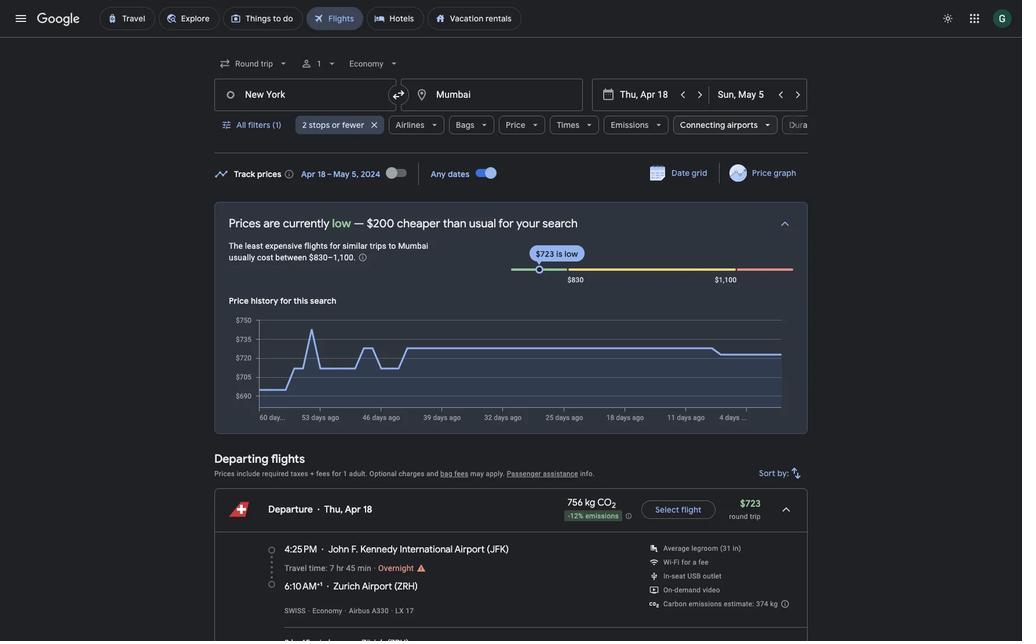 Task type: describe. For each thing, give the bounding box(es) containing it.
taxes
[[291, 470, 308, 479]]

main menu image
[[14, 12, 28, 25]]

your
[[516, 217, 540, 231]]

prices include required taxes + fees for 1 adult. optional charges and bag fees may apply. passenger assistance
[[214, 470, 578, 479]]

airlines button
[[389, 111, 444, 139]]

any
[[431, 169, 446, 179]]

trips
[[370, 242, 386, 251]]

graph
[[774, 168, 796, 178]]

Departure time: 4:25 PM. text field
[[284, 545, 317, 556]]

estimate:
[[724, 601, 754, 609]]

1 horizontal spatial emissions
[[689, 601, 722, 609]]

(31
[[720, 545, 731, 553]]

wi-fi for a fee
[[663, 559, 709, 567]]

18
[[363, 505, 372, 516]]

2 fees from the left
[[454, 470, 468, 479]]

-12% emissions
[[568, 513, 619, 521]]

5,
[[352, 169, 359, 179]]

for left the this
[[280, 296, 292, 306]]

756
[[567, 498, 583, 510]]

4:25 pm
[[284, 545, 317, 556]]

1 horizontal spatial  image
[[391, 608, 393, 616]]

swap origin and destination. image
[[392, 88, 406, 102]]

for left 'a'
[[681, 559, 691, 567]]

a330
[[372, 608, 389, 616]]

times
[[557, 120, 580, 130]]

legroom
[[691, 545, 718, 553]]

adult.
[[349, 470, 367, 479]]

include
[[237, 470, 260, 479]]

usb
[[687, 573, 701, 581]]

currently
[[283, 217, 329, 231]]

2 stops or fewer button
[[295, 111, 384, 139]]

co
[[597, 498, 612, 510]]

and
[[426, 470, 438, 479]]

-
[[568, 513, 570, 521]]

f.
[[351, 545, 358, 556]]

bag fees button
[[440, 470, 468, 479]]

expensive
[[265, 242, 302, 251]]

$200
[[367, 217, 394, 231]]

apr inside find the best price region
[[301, 169, 315, 179]]

apply.
[[486, 470, 505, 479]]

zrh
[[397, 582, 415, 593]]

1 inside 1 popup button
[[317, 59, 322, 68]]

on-
[[663, 587, 674, 595]]

all filters (1)
[[236, 120, 281, 130]]

0 horizontal spatial (
[[394, 582, 397, 593]]

price graph button
[[722, 163, 805, 184]]

6:10 am
[[284, 582, 317, 593]]

usual
[[469, 217, 496, 231]]

$723 round trip
[[729, 499, 761, 521]]

swiss
[[284, 608, 306, 616]]

learn more about price insights image
[[358, 253, 367, 263]]

1  image from the left
[[308, 608, 310, 616]]

lx 17
[[395, 608, 414, 616]]

the
[[229, 242, 243, 251]]

select flight
[[655, 505, 701, 516]]

than
[[443, 217, 466, 231]]

0 vertical spatial search
[[542, 217, 578, 231]]

for left adult.
[[332, 470, 341, 479]]

connecting airports
[[680, 120, 758, 130]]

apr 18 – may 5, 2024
[[301, 169, 380, 179]]

emissions button
[[604, 111, 668, 139]]

Return text field
[[718, 79, 771, 111]]

change appearance image
[[934, 5, 962, 32]]

loading results progress bar
[[0, 37, 1022, 39]]

in-
[[663, 573, 672, 581]]

stops
[[309, 120, 330, 130]]

kg inside 756 kg co 2
[[585, 498, 595, 510]]

price for price history for this search
[[229, 296, 249, 306]]

track prices
[[234, 169, 281, 179]]

1 vertical spatial airport
[[362, 582, 392, 593]]

history
[[251, 296, 278, 306]]

charges
[[399, 470, 425, 479]]

price history graph application
[[228, 316, 793, 422]]

1 vertical spatial search
[[310, 296, 336, 306]]

0 vertical spatial (
[[487, 545, 490, 556]]

john f. kennedy international airport ( jfk )
[[328, 545, 509, 556]]

2 stops or fewer
[[302, 120, 364, 130]]

find the best price region
[[214, 159, 808, 193]]

in)
[[733, 545, 741, 553]]

thu,
[[324, 505, 343, 516]]

learn more about tracked prices image
[[284, 169, 294, 179]]

airbus a330
[[349, 608, 389, 616]]

flight
[[681, 505, 701, 516]]

2 inside 756 kg co 2
[[612, 501, 616, 511]]

prices for prices include required taxes + fees for 1 adult. optional charges and bag fees may apply. passenger assistance
[[214, 470, 235, 479]]

—
[[354, 217, 364, 231]]

connecting
[[680, 120, 725, 130]]

min
[[357, 564, 371, 574]]

none search field containing all filters (1)
[[214, 50, 842, 154]]

date
[[672, 168, 690, 178]]

time:
[[309, 564, 327, 574]]

times button
[[550, 111, 599, 139]]

price graph
[[752, 168, 796, 178]]

filters
[[248, 120, 270, 130]]

2  image from the left
[[345, 608, 347, 616]]

connecting airports button
[[673, 111, 778, 139]]

this
[[294, 296, 308, 306]]

1 horizontal spatial apr
[[345, 505, 361, 516]]

demand
[[674, 587, 701, 595]]

passenger assistance button
[[507, 470, 578, 479]]

price button
[[499, 111, 545, 139]]

sort by:
[[759, 469, 789, 479]]

departing
[[214, 452, 269, 467]]

lx
[[395, 608, 404, 616]]

mumbai
[[398, 242, 428, 251]]

or
[[332, 120, 340, 130]]

prices for prices are currently low — $200 cheaper than usual for your search
[[229, 217, 261, 231]]

seat
[[672, 573, 686, 581]]

$1,100
[[715, 276, 737, 284]]

jfk
[[490, 545, 506, 556]]



Task type: vqa. For each thing, say whether or not it's contained in the screenshot.
Google image
no



Task type: locate. For each thing, give the bounding box(es) containing it.
0 vertical spatial prices
[[229, 217, 261, 231]]

1 vertical spatial prices
[[214, 470, 235, 479]]

flights inside the least expensive flights for similar trips to mumbai usually cost between $830–1,100 .
[[304, 242, 328, 251]]

2024
[[361, 169, 380, 179]]

1 vertical spatial flights
[[271, 452, 305, 467]]

723 US dollars text field
[[740, 499, 761, 510]]

by:
[[777, 469, 789, 479]]

2 horizontal spatial price
[[752, 168, 772, 178]]

prices down the departing
[[214, 470, 235, 479]]

departing flights
[[214, 452, 305, 467]]

carbon emissions estimate: 374 kg
[[663, 601, 778, 609]]

for up the $830–1,100
[[330, 242, 340, 251]]

1 horizontal spatial $723
[[740, 499, 761, 510]]

0 horizontal spatial airport
[[362, 582, 392, 593]]

search up is
[[542, 217, 578, 231]]

travel time: 7 hr 45 min
[[284, 564, 371, 574]]

1 vertical spatial low
[[564, 249, 578, 260]]

1 vertical spatial +
[[317, 581, 320, 589]]

overnight
[[378, 564, 414, 574]]

0 vertical spatial 2
[[302, 120, 307, 130]]

 image
[[308, 608, 310, 616], [345, 608, 347, 616]]

price left graph
[[752, 168, 772, 178]]

cost
[[257, 253, 273, 262]]

optional
[[369, 470, 397, 479]]

1 button
[[296, 50, 343, 78]]

$723
[[536, 249, 554, 260], [740, 499, 761, 510]]

12%
[[570, 513, 584, 521]]

price history for this search
[[229, 296, 336, 306]]

prices up the the
[[229, 217, 261, 231]]

bag
[[440, 470, 452, 479]]

$723 for round
[[740, 499, 761, 510]]

0 horizontal spatial )
[[415, 582, 418, 593]]

0 horizontal spatial kg
[[585, 498, 595, 510]]

passenger
[[507, 470, 541, 479]]

emissions
[[611, 120, 649, 130]]

for left your
[[498, 217, 514, 231]]

None field
[[214, 53, 294, 74], [345, 53, 404, 74], [214, 53, 294, 74], [345, 53, 404, 74]]

1 vertical spatial 2
[[612, 501, 616, 511]]

1 vertical spatial  image
[[391, 608, 393, 616]]

1 vertical spatial kg
[[770, 601, 778, 609]]

)
[[506, 545, 509, 556], [415, 582, 418, 593]]

airport down min
[[362, 582, 392, 593]]

main content
[[214, 159, 818, 642]]

+ down time: in the bottom of the page
[[317, 581, 320, 589]]

1 vertical spatial (
[[394, 582, 397, 593]]

airbus
[[349, 608, 370, 616]]

duration button
[[782, 116, 842, 134]]

emissions down 'co'
[[585, 513, 619, 521]]

1 horizontal spatial 2
[[612, 501, 616, 511]]

0 vertical spatial kg
[[585, 498, 595, 510]]

date grid button
[[641, 163, 717, 184]]

a
[[693, 559, 697, 567]]

 image
[[374, 564, 376, 574], [391, 608, 393, 616]]

flights up the $830–1,100
[[304, 242, 328, 251]]

0 horizontal spatial +
[[310, 470, 314, 479]]

1 vertical spatial 1
[[343, 470, 347, 479]]

assistance
[[543, 470, 578, 479]]

select
[[655, 505, 679, 516]]

0 horizontal spatial apr
[[301, 169, 315, 179]]

in-seat usb outlet
[[663, 573, 722, 581]]

outlet
[[703, 573, 722, 581]]

0 vertical spatial apr
[[301, 169, 315, 179]]

0 vertical spatial 1
[[317, 59, 322, 68]]

airport left jfk
[[455, 545, 485, 556]]

low
[[332, 217, 351, 231], [564, 249, 578, 260]]

fees right bag
[[454, 470, 468, 479]]

1 horizontal spatial search
[[542, 217, 578, 231]]

carbon emissions estimate: 374 kilograms element
[[663, 601, 778, 609]]

kg up -12% emissions
[[585, 498, 595, 510]]

2
[[302, 120, 307, 130], [612, 501, 616, 511]]

grid
[[692, 168, 707, 178]]

2 inside 2 stops or fewer popup button
[[302, 120, 307, 130]]

required
[[262, 470, 289, 479]]

(
[[487, 545, 490, 556], [394, 582, 397, 593]]

1 vertical spatial )
[[415, 582, 418, 593]]

price left history on the top
[[229, 296, 249, 306]]

 image left airbus
[[345, 608, 347, 616]]

dates
[[448, 169, 470, 179]]

0 horizontal spatial price
[[229, 296, 249, 306]]

 image left lx
[[391, 608, 393, 616]]

Arrival time: 6:10 AM on  Friday, April 19. text field
[[284, 581, 322, 593]]

0 horizontal spatial emissions
[[585, 513, 619, 521]]

2 vertical spatial price
[[229, 296, 249, 306]]

1 horizontal spatial +
[[317, 581, 320, 589]]

track
[[234, 169, 255, 179]]

0 vertical spatial emissions
[[585, 513, 619, 521]]

the least expensive flights for similar trips to mumbai usually cost between $830–1,100 .
[[229, 242, 428, 262]]

0 vertical spatial $723
[[536, 249, 554, 260]]

1 vertical spatial emissions
[[689, 601, 722, 609]]

all filters (1) button
[[214, 111, 291, 139]]

kg right 374
[[770, 601, 778, 609]]

zurich
[[333, 582, 360, 593]]

1 vertical spatial price
[[752, 168, 772, 178]]

.
[[354, 253, 356, 262]]

carbon
[[663, 601, 687, 609]]

0 horizontal spatial $723
[[536, 249, 554, 260]]

1 vertical spatial $723
[[740, 499, 761, 510]]

0 horizontal spatial low
[[332, 217, 351, 231]]

1 vertical spatial apr
[[345, 505, 361, 516]]

fi
[[674, 559, 680, 567]]

1 horizontal spatial price
[[506, 120, 525, 130]]

main content containing prices are currently
[[214, 159, 818, 642]]

thu, apr 18
[[324, 505, 372, 516]]

0 vertical spatial flights
[[304, 242, 328, 251]]

7
[[330, 564, 334, 574]]

similar
[[342, 242, 368, 251]]

apr left 18 at the left of page
[[345, 505, 361, 516]]

for inside the least expensive flights for similar trips to mumbai usually cost between $830–1,100 .
[[330, 242, 340, 251]]

1 horizontal spatial low
[[564, 249, 578, 260]]

prices
[[257, 169, 281, 179]]

+ right taxes
[[310, 470, 314, 479]]

are
[[263, 217, 280, 231]]

1 horizontal spatial  image
[[345, 608, 347, 616]]

+
[[310, 470, 314, 479], [317, 581, 320, 589]]

$723 left is
[[536, 249, 554, 260]]

airlines
[[396, 120, 425, 130]]

apr right learn more about tracked prices icon at the top
[[301, 169, 315, 179]]

1 fees from the left
[[316, 470, 330, 479]]

$723 inside $723 round trip
[[740, 499, 761, 510]]

0 vertical spatial low
[[332, 217, 351, 231]]

0 vertical spatial price
[[506, 120, 525, 130]]

1 horizontal spatial airport
[[455, 545, 485, 556]]

airport
[[455, 545, 485, 556], [362, 582, 392, 593]]

2 vertical spatial 1
[[320, 581, 322, 589]]

price for price
[[506, 120, 525, 130]]

0 horizontal spatial  image
[[308, 608, 310, 616]]

2 up -12% emissions
[[612, 501, 616, 511]]

between
[[275, 253, 307, 262]]

2 left stops
[[302, 120, 307, 130]]

price for price graph
[[752, 168, 772, 178]]

 image right min
[[374, 564, 376, 574]]

bags button
[[449, 111, 494, 139]]

Departure text field
[[620, 79, 673, 111]]

fewer
[[342, 120, 364, 130]]

average legroom (31 in)
[[663, 545, 741, 553]]

1 horizontal spatial (
[[487, 545, 490, 556]]

price history graph image
[[228, 316, 793, 422]]

 image right swiss
[[308, 608, 310, 616]]

hr
[[336, 564, 344, 574]]

0 horizontal spatial  image
[[374, 564, 376, 574]]

emissions down video
[[689, 601, 722, 609]]

flights
[[304, 242, 328, 251], [271, 452, 305, 467]]

1 horizontal spatial fees
[[454, 470, 468, 479]]

0 horizontal spatial search
[[310, 296, 336, 306]]

low right is
[[564, 249, 578, 260]]

1 horizontal spatial )
[[506, 545, 509, 556]]

$723 for is
[[536, 249, 554, 260]]

$723 up trip
[[740, 499, 761, 510]]

fee
[[698, 559, 709, 567]]

airports
[[727, 120, 758, 130]]

0 vertical spatial +
[[310, 470, 314, 479]]

prices are currently low — $200 cheaper than usual for your search
[[229, 217, 578, 231]]

low left —
[[332, 217, 351, 231]]

1 inside '6:10 am + 1'
[[320, 581, 322, 589]]

price inside popup button
[[506, 120, 525, 130]]

0 vertical spatial airport
[[455, 545, 485, 556]]

17
[[406, 608, 414, 616]]

(1)
[[272, 120, 281, 130]]

economy
[[312, 608, 342, 616]]

+ inside '6:10 am + 1'
[[317, 581, 320, 589]]

0 vertical spatial  image
[[374, 564, 376, 574]]

price inside "button"
[[752, 168, 772, 178]]

0 vertical spatial )
[[506, 545, 509, 556]]

$830
[[567, 276, 584, 284]]

video
[[703, 587, 720, 595]]

may
[[470, 470, 484, 479]]

search
[[542, 217, 578, 231], [310, 296, 336, 306]]

374
[[756, 601, 768, 609]]

756 kg co 2
[[567, 498, 616, 511]]

fees right taxes
[[316, 470, 330, 479]]

on-demand video
[[663, 587, 720, 595]]

None text field
[[214, 79, 396, 111], [401, 79, 583, 111], [214, 79, 396, 111], [401, 79, 583, 111]]

1 horizontal spatial kg
[[770, 601, 778, 609]]

next image
[[780, 111, 808, 139]]

search right the this
[[310, 296, 336, 306]]

prices
[[229, 217, 261, 231], [214, 470, 235, 479]]

None search field
[[214, 50, 842, 154]]

is
[[556, 249, 562, 260]]

$723 is low
[[536, 249, 578, 260]]

0 horizontal spatial fees
[[316, 470, 330, 479]]

price right the bags popup button
[[506, 120, 525, 130]]

0 horizontal spatial 2
[[302, 120, 307, 130]]

john
[[328, 545, 349, 556]]

flights up taxes
[[271, 452, 305, 467]]

bags
[[456, 120, 475, 130]]



